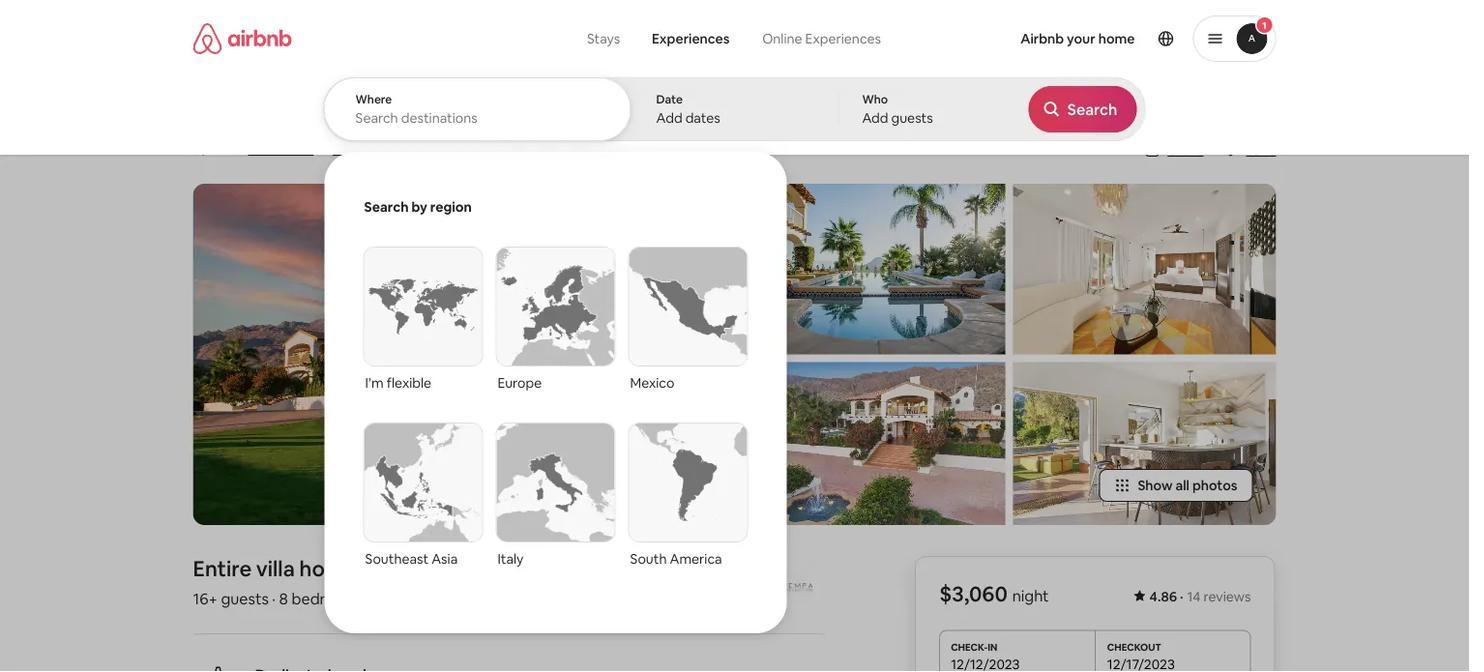 Task type: locate. For each thing, give the bounding box(es) containing it.
your
[[1067, 30, 1096, 47]]

i
[[337, 99, 343, 131]]

experiences inside button
[[652, 30, 730, 47]]

show
[[1138, 477, 1173, 494]]

experiences up date
[[652, 30, 730, 47]]

guests inside the 'who add guests'
[[891, 109, 933, 127]]

entire villa hosted by kempa 16+ guests · 8 bedrooms
[[193, 555, 474, 608]]

mexico
[[630, 374, 674, 392]]

italy
[[498, 550, 524, 568]]

kempa villa i 5-acre mt view retreat ft in ad mag image 2 image
[[742, 184, 1005, 354]]

add for add guests
[[862, 109, 888, 127]]

save button
[[1215, 133, 1284, 166]]

retreat
[[535, 99, 624, 131]]

experiences right online at the right top
[[805, 30, 881, 47]]

mt
[[433, 99, 465, 131]]

hosted
[[299, 555, 370, 582]]

i'm flexible
[[365, 374, 431, 392]]

1 experiences from the left
[[652, 30, 730, 47]]

who add guests
[[862, 92, 933, 127]]

1 horizontal spatial reviews
[[1204, 588, 1251, 605]]

None search field
[[323, 0, 1146, 633]]

tab panel
[[323, 77, 1146, 633]]

0 horizontal spatial guests
[[221, 588, 269, 608]]

1 horizontal spatial 4.86
[[1149, 588, 1177, 605]]

1 vertical spatial reviews
[[1204, 588, 1251, 605]]

reviews
[[265, 140, 314, 158], [1204, 588, 1251, 605]]

learn more about the host, kempa. image
[[771, 556, 825, 610], [771, 556, 825, 610]]

airbnb your home
[[1020, 30, 1135, 47]]

14
[[248, 140, 262, 158], [1187, 588, 1201, 605]]

0 vertical spatial 4.86
[[210, 140, 238, 158]]

0 horizontal spatial 4.86 · 14 reviews
[[210, 140, 314, 158]]

kempa villa i 5-acre mt view retreat ft in ad mag image 5 image
[[1013, 362, 1276, 525]]

add down who
[[862, 109, 888, 127]]

1 horizontal spatial 14
[[1187, 588, 1201, 605]]

southeast asia
[[365, 550, 458, 568]]

bedrooms
[[291, 588, 365, 608]]

southeast
[[365, 550, 429, 568]]

0 vertical spatial guests
[[891, 109, 933, 127]]

2 add from the left
[[862, 109, 888, 127]]

1 vertical spatial guests
[[221, 588, 269, 608]]

add inside date add dates
[[656, 109, 682, 127]]

1 vertical spatial 4.86
[[1149, 588, 1177, 605]]

$3,060
[[939, 580, 1008, 608]]

8
[[279, 588, 288, 608]]

desert,
[[366, 140, 414, 158]]

1 horizontal spatial experiences
[[805, 30, 881, 47]]

1 add from the left
[[656, 109, 682, 127]]

4.86 · 14 reviews
[[210, 140, 314, 158], [1149, 588, 1251, 605]]

·
[[241, 140, 244, 158], [321, 141, 325, 161], [1180, 588, 1183, 605], [272, 588, 276, 608]]

i'm
[[365, 374, 384, 392]]

all
[[1175, 477, 1189, 494]]

palm desert, california, united states button
[[333, 137, 571, 161]]

america
[[670, 550, 722, 568]]

kempa villa i 5-acre mt view retreat ft in ad mag
[[193, 99, 775, 131]]

guests
[[891, 109, 933, 127], [221, 588, 269, 608]]

add inside the 'who add guests'
[[862, 109, 888, 127]]

add for add dates
[[656, 109, 682, 127]]

united
[[484, 140, 527, 158]]

share
[[1168, 141, 1204, 159]]

what can we help you find? tab list
[[571, 19, 745, 58]]

mag
[[724, 99, 775, 131]]

flexible
[[387, 374, 431, 392]]

Where field
[[355, 109, 601, 127]]

0 horizontal spatial add
[[656, 109, 682, 127]]

add
[[656, 109, 682, 127], [862, 109, 888, 127]]

where
[[355, 92, 392, 107]]

1 horizontal spatial 4.86 · 14 reviews
[[1149, 588, 1251, 605]]

search
[[364, 198, 409, 216]]

online
[[762, 30, 802, 47]]

who
[[862, 92, 888, 107]]

1 horizontal spatial add
[[862, 109, 888, 127]]

by
[[411, 198, 427, 216]]

1 vertical spatial 14
[[1187, 588, 1201, 605]]

1 horizontal spatial guests
[[891, 109, 933, 127]]

ft
[[629, 99, 650, 131]]

0 horizontal spatial reviews
[[265, 140, 314, 158]]

4.86
[[210, 140, 238, 158], [1149, 588, 1177, 605]]

region
[[430, 198, 472, 216]]

dates
[[685, 109, 720, 127]]

2 experiences from the left
[[805, 30, 881, 47]]

0 vertical spatial 14
[[248, 140, 262, 158]]

none search field containing stays
[[323, 0, 1146, 633]]

add down date
[[656, 109, 682, 127]]

0 horizontal spatial experiences
[[652, 30, 730, 47]]

experiences
[[652, 30, 730, 47], [805, 30, 881, 47]]



Task type: describe. For each thing, give the bounding box(es) containing it.
photos
[[1192, 477, 1237, 494]]

kempa
[[193, 99, 277, 131]]

save
[[1246, 141, 1276, 159]]

stays button
[[571, 19, 636, 58]]

home
[[1098, 30, 1135, 47]]

california,
[[417, 140, 481, 158]]

villa
[[256, 555, 295, 582]]

airbnb your home link
[[1009, 18, 1147, 59]]

· inside · palm desert, california, united states
[[321, 141, 325, 161]]

kempa villa i 5-acre mt view retreat ft in ad mag image 3 image
[[742, 362, 1005, 525]]

online experiences link
[[745, 19, 898, 58]]

in
[[655, 99, 676, 131]]

· inside entire villa hosted by kempa 16+ guests · 8 bedrooms
[[272, 588, 276, 608]]

0 vertical spatial 4.86 · 14 reviews
[[210, 140, 314, 158]]

online experiences
[[762, 30, 881, 47]]

share button
[[1137, 133, 1211, 166]]

kempa villa i 5-acre mt view retreat ft in ad mag image 1 image
[[193, 184, 735, 525]]

· palm desert, california, united states
[[321, 140, 571, 161]]

$3,060 night
[[939, 580, 1049, 608]]

south
[[630, 550, 667, 568]]

1 button
[[1193, 15, 1276, 62]]

kempa villa i 5-acre mt view retreat ft in ad mag image 4 image
[[1013, 184, 1276, 354]]

south america
[[630, 550, 722, 568]]

acre
[[372, 99, 428, 131]]

asia
[[432, 550, 458, 568]]

view
[[471, 99, 530, 131]]

entire
[[193, 555, 252, 582]]

0 horizontal spatial 14
[[248, 140, 262, 158]]

search by region
[[364, 198, 472, 216]]

0 vertical spatial reviews
[[265, 140, 314, 158]]

show all photos button
[[1099, 469, 1253, 502]]

villa
[[282, 99, 331, 131]]

16+
[[193, 588, 218, 608]]

europe
[[498, 374, 542, 392]]

profile element
[[903, 0, 1276, 77]]

ad
[[682, 99, 719, 131]]

date add dates
[[656, 92, 720, 127]]

by kempa
[[374, 555, 474, 582]]

airbnb
[[1020, 30, 1064, 47]]

show all photos
[[1138, 477, 1237, 494]]

states
[[530, 140, 571, 158]]

0 horizontal spatial 4.86
[[210, 140, 238, 158]]

date
[[656, 92, 683, 107]]

palm
[[333, 140, 364, 158]]

1
[[1262, 19, 1267, 31]]

tab panel containing add dates
[[323, 77, 1146, 633]]

1 vertical spatial 4.86 · 14 reviews
[[1149, 588, 1251, 605]]

14 reviews button
[[248, 139, 314, 159]]

5-
[[349, 99, 372, 131]]

night
[[1012, 586, 1049, 606]]

experiences button
[[636, 19, 745, 58]]

stays
[[587, 30, 620, 47]]

guests inside entire villa hosted by kempa 16+ guests · 8 bedrooms
[[221, 588, 269, 608]]



Task type: vqa. For each thing, say whether or not it's contained in the screenshot.
Today inside the Find all your reservations, news, and to- do's in the Today tab.
no



